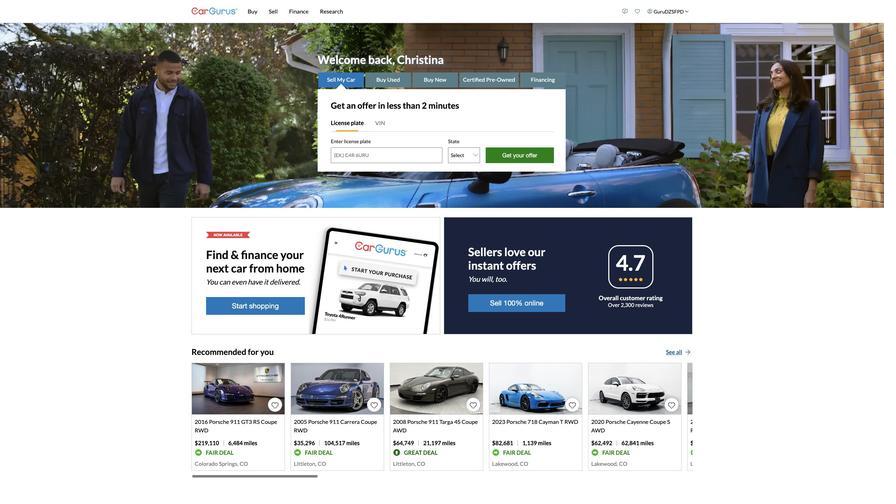 Task type: vqa. For each thing, say whether or not it's contained in the screenshot.


Task type: describe. For each thing, give the bounding box(es) containing it.
reviews
[[636, 302, 654, 308]]

deal for 1,139 miles
[[517, 449, 531, 456]]

saved cars image
[[635, 9, 640, 14]]

you
[[260, 347, 274, 357]]

sell 100% online
[[490, 299, 544, 307]]

coupe for 2019 porsche 911 gt3 rs coupe rwd
[[757, 418, 773, 425]]

car
[[231, 261, 247, 275]]

shopping
[[249, 302, 279, 310]]

vin
[[375, 119, 385, 126]]

$82,681
[[492, 440, 513, 446]]

have
[[248, 278, 263, 286]]

get an offer in less than 2 minutes
[[331, 100, 459, 110]]

$35,296
[[294, 440, 315, 446]]

get for get your offer
[[502, 152, 512, 158]]

welcome
[[318, 53, 366, 67]]

get your offer
[[502, 152, 537, 158]]

add a car review image
[[623, 9, 628, 14]]

2023 porsche 718 cayman t rwd
[[492, 418, 578, 425]]

sellers
[[468, 245, 502, 259]]

user icon image
[[648, 9, 653, 14]]

104,517 miles
[[324, 440, 360, 446]]

s
[[667, 418, 670, 425]]

porsche for 2016
[[209, 418, 229, 425]]

2008 porsche 911 targa 4s coupe awd
[[393, 418, 478, 434]]

enter license plate
[[331, 138, 371, 144]]

co for $82,681
[[520, 460, 528, 467]]

coupe inside 2020 porsche cayenne coupe s awd
[[650, 418, 666, 425]]

2005 porsche 911 carrera coupe rwd image
[[291, 363, 384, 415]]

it
[[264, 278, 268, 286]]

available
[[223, 233, 243, 237]]

great deal
[[404, 449, 438, 456]]

2019
[[691, 418, 704, 425]]

overall
[[599, 294, 619, 302]]

100%
[[504, 299, 523, 307]]

4s
[[454, 418, 461, 425]]

$219,110
[[195, 440, 219, 446]]

license
[[331, 119, 350, 126]]

from
[[249, 261, 274, 275]]

lakewood, for $62,492
[[591, 460, 618, 467]]

finance
[[241, 248, 278, 262]]

see all
[[666, 349, 682, 356]]

than
[[403, 100, 420, 110]]

online
[[525, 299, 544, 307]]

rs for 2019 porsche 911 gt3 rs coupe rwd
[[749, 418, 756, 425]]

miles for 6,484 miles
[[244, 440, 257, 446]]

sell button
[[263, 0, 283, 23]]

2019 porsche 911 gt3 rs coupe rwd
[[691, 418, 773, 434]]

911 inside 2019 porsche 911 gt3 rs coupe rwd
[[726, 418, 736, 425]]

2016 porsche 911 gt3 rs coupe rwd image
[[192, 363, 285, 415]]

colorado springs, co
[[195, 460, 248, 467]]

owned
[[497, 76, 515, 83]]

certified pre-owned
[[463, 76, 515, 83]]

our
[[528, 245, 546, 259]]

gt3 for 2016 porsche 911 gt3 rs coupe rwd
[[241, 418, 252, 425]]

718
[[528, 418, 538, 425]]

$62,492
[[591, 440, 612, 446]]

delivered.
[[270, 278, 300, 286]]

co for $62,492
[[619, 460, 628, 467]]

miles for 62,841 miles
[[641, 440, 654, 446]]

rwd right t
[[565, 418, 578, 425]]

deal for 21,197 miles
[[423, 449, 438, 456]]

911 for 104,517
[[329, 418, 339, 425]]

christina
[[397, 53, 444, 67]]

t
[[560, 418, 564, 425]]

coupe for 2008 porsche 911 targa 4s coupe awd
[[462, 418, 478, 425]]

customer
[[620, 294, 646, 302]]

colorado
[[195, 460, 218, 467]]

2,300
[[621, 302, 634, 308]]

offer for your
[[526, 152, 537, 158]]

an
[[347, 100, 356, 110]]

cargurus logo homepage link image
[[192, 1, 238, 22]]

0 vertical spatial plate
[[351, 119, 364, 126]]

miles for 104,517 miles
[[346, 440, 360, 446]]

start
[[232, 302, 247, 310]]

even
[[232, 278, 246, 286]]

4.7
[[616, 250, 646, 276]]

sellers love our instant offers you will, too.
[[468, 245, 546, 283]]

find & finance your next car from home you can even have it delivered.
[[206, 248, 305, 286]]

awd inside 2008 porsche 911 targa 4s coupe awd
[[393, 427, 407, 434]]

will,
[[481, 275, 494, 283]]

over
[[608, 302, 620, 308]]

littleton, co for fair deal
[[294, 460, 326, 467]]

$259,558
[[691, 440, 715, 446]]

2019 porsche 911 gt3 rs coupe rwd image
[[688, 363, 781, 415]]

instant
[[468, 258, 504, 272]]

2005 porsche 911 carrera coupe rwd
[[294, 418, 377, 434]]

&
[[231, 248, 239, 262]]

home
[[276, 261, 305, 275]]

porsche for 2019
[[705, 418, 725, 425]]

deal for 6,484 miles
[[219, 449, 234, 456]]

next
[[206, 261, 229, 275]]

miles for 21,197 miles
[[442, 440, 456, 446]]

sell for sell
[[269, 8, 278, 15]]

cargurus logo homepage link link
[[192, 1, 238, 22]]

21,197 miles
[[423, 440, 456, 446]]

gurudzsfpd button
[[644, 1, 693, 21]]

finance button
[[283, 0, 314, 23]]

back,
[[368, 53, 395, 67]]

buy used
[[376, 76, 400, 83]]

2023 porsche 718 cayman t rwd image
[[489, 363, 582, 415]]

1 co from the left
[[240, 460, 248, 467]]

1 vertical spatial plate
[[360, 138, 371, 144]]

now
[[214, 233, 222, 237]]

2
[[422, 100, 427, 110]]

get your offer button
[[486, 147, 554, 163]]



Task type: locate. For each thing, give the bounding box(es) containing it.
fair down $62,492
[[602, 449, 615, 456]]

see
[[666, 349, 675, 356]]

rs
[[253, 418, 260, 425], [749, 418, 756, 425]]

1 lakewood, co from the left
[[492, 460, 528, 467]]

3 porsche from the left
[[407, 418, 427, 425]]

recommended
[[192, 347, 246, 357]]

2 coupe from the left
[[361, 418, 377, 425]]

(EX.) C4R 6URU text field
[[331, 147, 442, 163]]

welcome back, christina
[[318, 53, 444, 67]]

4 miles from the left
[[538, 440, 552, 446]]

1 vertical spatial get
[[502, 152, 512, 158]]

911 inside the 2016 porsche 911 gt3 rs coupe rwd
[[230, 418, 240, 425]]

buy for buy new
[[424, 76, 434, 83]]

2 deal from the left
[[318, 449, 333, 456]]

2 fair from the left
[[305, 449, 317, 456]]

0 horizontal spatial rs
[[253, 418, 260, 425]]

coupe inside the 2016 porsche 911 gt3 rs coupe rwd
[[261, 418, 277, 425]]

deal
[[219, 449, 234, 456], [318, 449, 333, 456], [423, 449, 438, 456], [517, 449, 531, 456], [616, 449, 630, 456]]

rwd inside the 2016 porsche 911 gt3 rs coupe rwd
[[195, 427, 209, 434]]

awd inside 2020 porsche cayenne coupe s awd
[[591, 427, 605, 434]]

you inside sellers love our instant offers you will, too.
[[468, 275, 480, 283]]

porsche right 2019
[[705, 418, 725, 425]]

911 left targa at the bottom of the page
[[429, 418, 438, 425]]

miles
[[244, 440, 257, 446], [346, 440, 360, 446], [442, 440, 456, 446], [538, 440, 552, 446], [641, 440, 654, 446]]

littleton, co down $35,296
[[294, 460, 326, 467]]

license
[[344, 138, 359, 144]]

911 left 'carrera'
[[329, 418, 339, 425]]

0 horizontal spatial sell
[[269, 8, 278, 15]]

5 deal from the left
[[616, 449, 630, 456]]

cayenne
[[627, 418, 649, 425]]

0 horizontal spatial you
[[206, 278, 218, 286]]

state
[[448, 138, 460, 144]]

co down $259,558
[[714, 460, 723, 467]]

2 lakewood, co from the left
[[591, 460, 628, 467]]

1 awd from the left
[[393, 427, 407, 434]]

get for get an offer in less than 2 minutes
[[331, 100, 345, 110]]

pre-
[[486, 76, 497, 83]]

you left will,
[[468, 275, 480, 283]]

0 horizontal spatial littleton, co
[[294, 460, 326, 467]]

porsche inside 2005 porsche 911 carrera coupe rwd
[[308, 418, 328, 425]]

co down 1,139
[[520, 460, 528, 467]]

license plate
[[331, 119, 364, 126]]

3 coupe from the left
[[462, 418, 478, 425]]

sell left 'my'
[[327, 76, 336, 83]]

deal for 62,841 miles
[[616, 449, 630, 456]]

plate
[[351, 119, 364, 126], [360, 138, 371, 144]]

4 911 from the left
[[726, 418, 736, 425]]

1 fair deal from the left
[[206, 449, 234, 456]]

littleton, for fair deal
[[294, 460, 317, 467]]

lakewood, down $82,681
[[492, 460, 519, 467]]

3 fair deal from the left
[[503, 449, 531, 456]]

used
[[387, 76, 400, 83]]

buy button
[[242, 0, 263, 23]]

my
[[337, 76, 345, 83]]

see all link
[[664, 347, 693, 357]]

5 porsche from the left
[[606, 418, 626, 425]]

1 horizontal spatial littleton, co
[[393, 460, 425, 467]]

2008
[[393, 418, 406, 425]]

sell right buy dropdown button
[[269, 8, 278, 15]]

buy inside dropdown button
[[248, 8, 257, 15]]

porsche left 718
[[507, 418, 527, 425]]

coupe inside 2008 porsche 911 targa 4s coupe awd
[[462, 418, 478, 425]]

1 fair from the left
[[206, 449, 218, 456]]

sell my car
[[327, 76, 355, 83]]

porsche
[[209, 418, 229, 425], [308, 418, 328, 425], [407, 418, 427, 425], [507, 418, 527, 425], [606, 418, 626, 425], [705, 418, 725, 425]]

buy left sell popup button
[[248, 8, 257, 15]]

4 fair from the left
[[602, 449, 615, 456]]

2 porsche from the left
[[308, 418, 328, 425]]

2 horizontal spatial littleton, co
[[691, 460, 723, 467]]

rs for 2016 porsche 911 gt3 rs coupe rwd
[[253, 418, 260, 425]]

2 awd from the left
[[591, 427, 605, 434]]

3 deal from the left
[[423, 449, 438, 456]]

fair deal for $35,296
[[305, 449, 333, 456]]

porsche right 2005
[[308, 418, 328, 425]]

miles right 1,139
[[538, 440, 552, 446]]

you
[[468, 275, 480, 283], [206, 278, 218, 286]]

carrera
[[340, 418, 360, 425]]

buy for buy
[[248, 8, 257, 15]]

you inside find & finance your next car from home you can even have it delivered.
[[206, 278, 218, 286]]

3 911 from the left
[[429, 418, 438, 425]]

1 miles from the left
[[244, 440, 257, 446]]

911 inside 2008 porsche 911 targa 4s coupe awd
[[429, 418, 438, 425]]

coupe inside 2019 porsche 911 gt3 rs coupe rwd
[[757, 418, 773, 425]]

2 horizontal spatial sell
[[490, 299, 502, 307]]

love
[[505, 245, 526, 259]]

sell 100% online button
[[468, 294, 566, 312]]

0 horizontal spatial buy
[[248, 8, 257, 15]]

fair for $82,681
[[503, 449, 516, 456]]

co for $35,296
[[318, 460, 326, 467]]

0 vertical spatial your
[[513, 152, 524, 158]]

911 for 6,484
[[230, 418, 240, 425]]

rwd down 2005
[[294, 427, 308, 434]]

1 horizontal spatial rs
[[749, 418, 756, 425]]

1 horizontal spatial littleton,
[[393, 460, 416, 467]]

1 horizontal spatial sell
[[327, 76, 336, 83]]

get inside "button"
[[502, 152, 512, 158]]

fair deal for $62,492
[[602, 449, 630, 456]]

1 horizontal spatial awd
[[591, 427, 605, 434]]

lakewood, co for $62,492
[[591, 460, 628, 467]]

deal down 21,197
[[423, 449, 438, 456]]

co down great deal
[[417, 460, 425, 467]]

great
[[404, 449, 422, 456]]

21,197
[[423, 440, 441, 446]]

fair down $35,296
[[305, 449, 317, 456]]

2016 porsche 911 gt3 rs coupe rwd
[[195, 418, 277, 434]]

3 miles from the left
[[442, 440, 456, 446]]

2 miles from the left
[[346, 440, 360, 446]]

get
[[331, 100, 345, 110], [502, 152, 512, 158]]

porsche inside 2008 porsche 911 targa 4s coupe awd
[[407, 418, 427, 425]]

deal for 104,517 miles
[[318, 449, 333, 456]]

offer for an
[[358, 100, 376, 110]]

fair for $35,296
[[305, 449, 317, 456]]

littleton, co for great deal
[[393, 460, 425, 467]]

62,841 miles
[[622, 440, 654, 446]]

2 rs from the left
[[749, 418, 756, 425]]

see all image
[[685, 349, 691, 355]]

littleton, down great
[[393, 460, 416, 467]]

rwd inside 2019 porsche 911 gt3 rs coupe rwd
[[691, 427, 704, 434]]

1 911 from the left
[[230, 418, 240, 425]]

gt3 inside 2019 porsche 911 gt3 rs coupe rwd
[[737, 418, 748, 425]]

littleton, for great deal
[[393, 460, 416, 467]]

buy left new
[[424, 76, 434, 83]]

porsche for 2008
[[407, 418, 427, 425]]

sell for sell 100% online
[[490, 299, 502, 307]]

now available
[[214, 233, 243, 237]]

fair
[[206, 449, 218, 456], [305, 449, 317, 456], [503, 449, 516, 456], [602, 449, 615, 456]]

finance
[[289, 8, 309, 15]]

lakewood, down $62,492
[[591, 460, 618, 467]]

3 littleton, co from the left
[[691, 460, 723, 467]]

911 down 2019 porsche 911 gt3 rs coupe rwd image
[[726, 418, 736, 425]]

your inside "button"
[[513, 152, 524, 158]]

1 deal from the left
[[219, 449, 234, 456]]

gt3 down 2019 porsche 911 gt3 rs coupe rwd image
[[737, 418, 748, 425]]

1 vertical spatial offer
[[526, 152, 537, 158]]

rwd down 2019
[[691, 427, 704, 434]]

lakewood, co down $62,492
[[591, 460, 628, 467]]

0 horizontal spatial offer
[[358, 100, 376, 110]]

0 horizontal spatial lakewood, co
[[492, 460, 528, 467]]

lakewood, for $82,681
[[492, 460, 519, 467]]

car
[[346, 76, 355, 83]]

2 911 from the left
[[329, 418, 339, 425]]

awd down 2020
[[591, 427, 605, 434]]

menu bar containing buy
[[238, 0, 619, 23]]

littleton, down $259,558
[[691, 460, 713, 467]]

start shopping button
[[206, 297, 305, 315]]

littleton, co down $259,558
[[691, 460, 723, 467]]

fair deal down $35,296
[[305, 449, 333, 456]]

1 horizontal spatial buy
[[376, 76, 386, 83]]

2020 porsche cayenne coupe s awd
[[591, 418, 670, 434]]

3 fair from the left
[[503, 449, 516, 456]]

2016
[[195, 418, 208, 425]]

fair deal down 62,841
[[602, 449, 630, 456]]

gurudzsfpd
[[654, 8, 684, 14]]

rs inside 2019 porsche 911 gt3 rs coupe rwd
[[749, 418, 756, 425]]

104,517
[[324, 440, 345, 446]]

1 vertical spatial sell
[[327, 76, 336, 83]]

2 fair deal from the left
[[305, 449, 333, 456]]

rwd inside 2005 porsche 911 carrera coupe rwd
[[294, 427, 308, 434]]

littleton, down $35,296
[[294, 460, 317, 467]]

5 coupe from the left
[[757, 418, 773, 425]]

1 horizontal spatial lakewood, co
[[591, 460, 628, 467]]

1 horizontal spatial lakewood,
[[591, 460, 618, 467]]

911 inside 2005 porsche 911 carrera coupe rwd
[[329, 418, 339, 425]]

porsche for 2023
[[507, 418, 527, 425]]

0 horizontal spatial gt3
[[241, 418, 252, 425]]

$64,749
[[393, 440, 414, 446]]

rs inside the 2016 porsche 911 gt3 rs coupe rwd
[[253, 418, 260, 425]]

deal down 104,517
[[318, 449, 333, 456]]

springs,
[[219, 460, 239, 467]]

3 co from the left
[[417, 460, 425, 467]]

1 horizontal spatial gt3
[[737, 418, 748, 425]]

0 horizontal spatial awd
[[393, 427, 407, 434]]

co down 104,517
[[318, 460, 326, 467]]

6 porsche from the left
[[705, 418, 725, 425]]

lakewood, co down $82,681
[[492, 460, 528, 467]]

sell inside popup button
[[269, 8, 278, 15]]

911 for 21,197
[[429, 418, 438, 425]]

porsche inside 2020 porsche cayenne coupe s awd
[[606, 418, 626, 425]]

miles right 6,484
[[244, 440, 257, 446]]

new
[[435, 76, 447, 83]]

coupe inside 2005 porsche 911 carrera coupe rwd
[[361, 418, 377, 425]]

0 horizontal spatial lakewood,
[[492, 460, 519, 467]]

4 deal from the left
[[517, 449, 531, 456]]

deal up springs,
[[219, 449, 234, 456]]

buy left 'used'
[[376, 76, 386, 83]]

gt3 up 6,484 miles
[[241, 418, 252, 425]]

2020
[[591, 418, 605, 425]]

enter
[[331, 138, 343, 144]]

miles right 21,197
[[442, 440, 456, 446]]

porsche for 2020
[[606, 418, 626, 425]]

2008 porsche 911 targa 4s coupe awd image
[[390, 363, 483, 415]]

1 horizontal spatial you
[[468, 275, 480, 283]]

1 porsche from the left
[[209, 418, 229, 425]]

911 up 6,484
[[230, 418, 240, 425]]

can
[[219, 278, 230, 286]]

offer inside "button"
[[526, 152, 537, 158]]

0 vertical spatial get
[[331, 100, 345, 110]]

in
[[378, 100, 385, 110]]

fair deal for $82,681
[[503, 449, 531, 456]]

chevron down image
[[685, 10, 689, 13]]

porsche for 2005
[[308, 418, 328, 425]]

porsche inside the 2016 porsche 911 gt3 rs coupe rwd
[[209, 418, 229, 425]]

sell
[[269, 8, 278, 15], [327, 76, 336, 83], [490, 299, 502, 307]]

2005
[[294, 418, 307, 425]]

recommended for you
[[192, 347, 274, 357]]

find
[[206, 248, 229, 262]]

deal down 1,139
[[517, 449, 531, 456]]

sell inside button
[[490, 299, 502, 307]]

buy for buy used
[[376, 76, 386, 83]]

you left can
[[206, 278, 218, 286]]

targa
[[440, 418, 453, 425]]

0 vertical spatial offer
[[358, 100, 376, 110]]

porsche right 2020
[[606, 418, 626, 425]]

1,139 miles
[[523, 440, 552, 446]]

2 vertical spatial sell
[[490, 299, 502, 307]]

sell for sell my car
[[327, 76, 336, 83]]

gt3 for 2019 porsche 911 gt3 rs coupe rwd
[[737, 418, 748, 425]]

awd
[[393, 427, 407, 434], [591, 427, 605, 434]]

3 littleton, from the left
[[691, 460, 713, 467]]

porsche right 2008
[[407, 418, 427, 425]]

rwd down 2016
[[195, 427, 209, 434]]

co down 62,841
[[619, 460, 628, 467]]

co right springs,
[[240, 460, 248, 467]]

2020 porsche cayenne coupe s awd image
[[589, 363, 681, 415]]

deal down 62,841
[[616, 449, 630, 456]]

financing
[[531, 76, 555, 83]]

1 littleton, co from the left
[[294, 460, 326, 467]]

6,484 miles
[[228, 440, 257, 446]]

1 coupe from the left
[[261, 418, 277, 425]]

minutes
[[429, 100, 459, 110]]

2 horizontal spatial buy
[[424, 76, 434, 83]]

coupe for 2016 porsche 911 gt3 rs coupe rwd
[[261, 418, 277, 425]]

fair down $82,681
[[503, 449, 516, 456]]

fair down $219,110
[[206, 449, 218, 456]]

gt3 inside the 2016 porsche 911 gt3 rs coupe rwd
[[241, 418, 252, 425]]

5 co from the left
[[619, 460, 628, 467]]

1 horizontal spatial get
[[502, 152, 512, 158]]

co for $64,749
[[417, 460, 425, 467]]

rating
[[647, 294, 663, 302]]

porsche right 2016
[[209, 418, 229, 425]]

0 horizontal spatial get
[[331, 100, 345, 110]]

1 lakewood, from the left
[[492, 460, 519, 467]]

0 vertical spatial sell
[[269, 8, 278, 15]]

less
[[387, 100, 401, 110]]

sell left 100%
[[490, 299, 502, 307]]

menu bar
[[238, 0, 619, 23]]

fair deal for $219,110
[[206, 449, 234, 456]]

miles for 1,139 miles
[[538, 440, 552, 446]]

too.
[[495, 275, 507, 283]]

fair for $62,492
[[602, 449, 615, 456]]

miles right 104,517
[[346, 440, 360, 446]]

6 co from the left
[[714, 460, 723, 467]]

0 horizontal spatial your
[[280, 248, 304, 262]]

all
[[676, 349, 682, 356]]

your inside find & finance your next car from home you can even have it delivered.
[[280, 248, 304, 262]]

plate right 'license'
[[360, 138, 371, 144]]

2 littleton, from the left
[[393, 460, 416, 467]]

2 gt3 from the left
[[737, 418, 748, 425]]

lakewood,
[[492, 460, 519, 467], [591, 460, 618, 467]]

1 littleton, from the left
[[294, 460, 317, 467]]

4 co from the left
[[520, 460, 528, 467]]

2023
[[492, 418, 505, 425]]

certified
[[463, 76, 485, 83]]

1 vertical spatial your
[[280, 248, 304, 262]]

2 co from the left
[[318, 460, 326, 467]]

1 rs from the left
[[253, 418, 260, 425]]

littleton,
[[294, 460, 317, 467], [393, 460, 416, 467], [691, 460, 713, 467]]

miles right 62,841
[[641, 440, 654, 446]]

0 horizontal spatial littleton,
[[294, 460, 317, 467]]

start shopping
[[232, 302, 279, 310]]

1 horizontal spatial your
[[513, 152, 524, 158]]

plate right the license
[[351, 119, 364, 126]]

buy new
[[424, 76, 447, 83]]

2 lakewood, from the left
[[591, 460, 618, 467]]

5 miles from the left
[[641, 440, 654, 446]]

overall customer rating over 2,300 reviews
[[599, 294, 663, 308]]

fair deal down 1,139
[[503, 449, 531, 456]]

2 littleton, co from the left
[[393, 460, 425, 467]]

4 porsche from the left
[[507, 418, 527, 425]]

4 fair deal from the left
[[602, 449, 630, 456]]

lakewood, co for $82,681
[[492, 460, 528, 467]]

2 horizontal spatial littleton,
[[691, 460, 713, 467]]

porsche inside 2019 porsche 911 gt3 rs coupe rwd
[[705, 418, 725, 425]]

littleton, co down great
[[393, 460, 425, 467]]

1 gt3 from the left
[[241, 418, 252, 425]]

fair deal up colorado springs, co
[[206, 449, 234, 456]]

4 coupe from the left
[[650, 418, 666, 425]]

awd down 2008
[[393, 427, 407, 434]]

1 horizontal spatial offer
[[526, 152, 537, 158]]

fair for $219,110
[[206, 449, 218, 456]]

gurudzsfpd menu
[[619, 1, 693, 21]]



